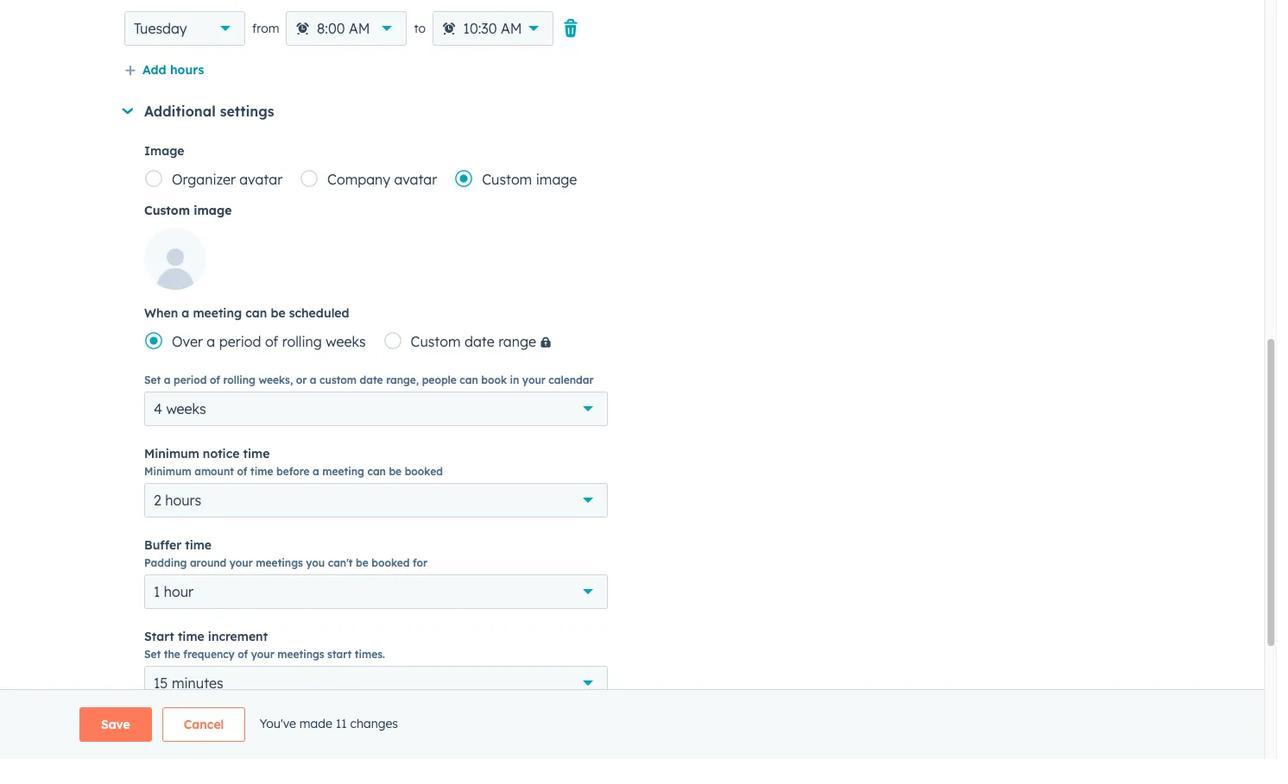 Task type: describe. For each thing, give the bounding box(es) containing it.
range
[[498, 333, 536, 350]]

over a period of rolling weeks
[[172, 333, 366, 350]]

a for when
[[182, 305, 189, 321]]

additional settings button
[[122, 102, 608, 120]]

a for over
[[207, 333, 215, 350]]

11
[[336, 716, 347, 732]]

company
[[327, 171, 390, 188]]

a right or
[[310, 374, 316, 387]]

rolling for weeks,
[[223, 374, 256, 387]]

time inside buffer time padding around your meetings you can't be booked for
[[185, 538, 212, 553]]

custom inside when a meeting can be scheduled element
[[411, 333, 461, 350]]

period for over
[[219, 333, 261, 350]]

1 hour
[[154, 583, 193, 601]]

time left before
[[250, 465, 273, 478]]

times.
[[355, 648, 385, 661]]

people
[[422, 374, 457, 387]]

or
[[296, 374, 307, 387]]

minutes
[[172, 675, 223, 692]]

page section element
[[38, 708, 1226, 743]]

to
[[414, 20, 426, 36]]

buffer time padding around your meetings you can't be booked for
[[144, 538, 427, 570]]

15
[[154, 675, 168, 692]]

additional
[[144, 102, 216, 120]]

image element
[[144, 165, 608, 193]]

booking page language
[[144, 722, 288, 737]]

organizer avatar
[[172, 171, 282, 188]]

date inside when a meeting can be scheduled element
[[465, 333, 495, 350]]

0 horizontal spatial custom image
[[144, 203, 232, 218]]

increment
[[208, 629, 268, 645]]

organizer
[[172, 171, 236, 188]]

custom
[[320, 374, 357, 387]]

when a meeting can be scheduled element
[[144, 327, 608, 355]]

you've made 11 changes
[[259, 716, 398, 732]]

weeks,
[[259, 374, 293, 387]]

avatar for company avatar
[[394, 171, 437, 188]]

additional settings
[[144, 102, 274, 120]]

1 vertical spatial custom
[[144, 203, 190, 218]]

image inside image element
[[536, 171, 577, 188]]

amount
[[194, 465, 234, 478]]

hours for add hours
[[170, 62, 204, 77]]

add hours button
[[124, 59, 204, 82]]

4 weeks button
[[144, 392, 608, 426]]

your inside buffer time padding around your meetings you can't be booked for
[[230, 557, 253, 570]]

book
[[481, 374, 507, 387]]

10:30
[[463, 20, 497, 37]]

10:30 am button
[[433, 11, 554, 45]]

time inside start time increment set the frequency of your meetings start times.
[[178, 629, 204, 645]]

period for set
[[174, 374, 207, 387]]

of inside when a meeting can be scheduled element
[[265, 333, 278, 350]]

set inside start time increment set the frequency of your meetings start times.
[[144, 648, 161, 661]]

edit button
[[144, 228, 235, 296]]

notice
[[203, 446, 240, 462]]

set a period of rolling weeks, or a custom date range, people can book in your calendar
[[144, 374, 594, 387]]

0 horizontal spatial image
[[194, 203, 232, 218]]

0 vertical spatial meeting
[[193, 305, 242, 321]]

caret image
[[122, 108, 133, 114]]

am for 10:30 am
[[501, 20, 522, 37]]

booked inside buffer time padding around your meetings you can't be booked for
[[372, 557, 410, 570]]

custom inside image element
[[482, 171, 532, 188]]

15 minutes button
[[144, 666, 608, 701]]

8:00 am button
[[286, 11, 407, 45]]

0 vertical spatial can
[[245, 305, 267, 321]]

2
[[154, 492, 161, 509]]

padding
[[144, 557, 187, 570]]

avatar for organizer avatar
[[239, 171, 282, 188]]

be inside minimum notice time minimum amount of time before a meeting can be booked
[[389, 465, 402, 478]]

of inside minimum notice time minimum amount of time before a meeting can be booked
[[237, 465, 247, 478]]



Task type: locate. For each thing, give the bounding box(es) containing it.
a inside minimum notice time minimum amount of time before a meeting can be booked
[[313, 465, 319, 478]]

a
[[182, 305, 189, 321], [207, 333, 215, 350], [164, 374, 171, 387], [310, 374, 316, 387], [313, 465, 319, 478]]

of down "notice"
[[237, 465, 247, 478]]

0 vertical spatial date
[[465, 333, 495, 350]]

1 vertical spatial period
[[174, 374, 207, 387]]

period inside when a meeting can be scheduled element
[[219, 333, 261, 350]]

0 horizontal spatial can
[[245, 305, 267, 321]]

avatar right company
[[394, 171, 437, 188]]

set down start at the left of page
[[144, 648, 161, 661]]

am right 10:30
[[501, 20, 522, 37]]

custom
[[482, 171, 532, 188], [144, 203, 190, 218], [411, 333, 461, 350]]

can't
[[328, 557, 353, 570]]

1 minimum from the top
[[144, 446, 199, 462]]

be up 2 hours popup button
[[389, 465, 402, 478]]

booked up 2 hours popup button
[[405, 465, 443, 478]]

your inside start time increment set the frequency of your meetings start times.
[[251, 648, 274, 661]]

1 vertical spatial weeks
[[166, 400, 206, 418]]

2 avatar from the left
[[394, 171, 437, 188]]

hours right 2
[[165, 492, 201, 509]]

8:00
[[317, 20, 345, 37]]

be up over a period of rolling weeks
[[271, 305, 286, 321]]

4
[[154, 400, 162, 418]]

0 horizontal spatial weeks
[[166, 400, 206, 418]]

custom image inside image element
[[482, 171, 577, 188]]

date left range on the top left of page
[[465, 333, 495, 350]]

1 hour button
[[144, 575, 608, 609]]

am inside 10:30 am popup button
[[501, 20, 522, 37]]

set
[[144, 374, 161, 387], [144, 648, 161, 661]]

2 vertical spatial custom
[[411, 333, 461, 350]]

time up frequency
[[178, 629, 204, 645]]

rolling left weeks, at left
[[223, 374, 256, 387]]

can inside minimum notice time minimum amount of time before a meeting can be booked
[[367, 465, 386, 478]]

custom image
[[482, 171, 577, 188], [144, 203, 232, 218]]

am for 8:00 am
[[349, 20, 370, 37]]

weeks right "4"
[[166, 400, 206, 418]]

before
[[276, 465, 310, 478]]

hour
[[164, 583, 193, 601]]

1 horizontal spatial be
[[356, 557, 368, 570]]

1 vertical spatial set
[[144, 648, 161, 661]]

1 horizontal spatial weeks
[[326, 333, 366, 350]]

avatar right the organizer
[[239, 171, 282, 188]]

of inside start time increment set the frequency of your meetings start times.
[[238, 648, 248, 661]]

start
[[327, 648, 352, 661]]

booked inside minimum notice time minimum amount of time before a meeting can be booked
[[405, 465, 443, 478]]

your down increment
[[251, 648, 274, 661]]

1 vertical spatial custom image
[[144, 203, 232, 218]]

1 vertical spatial your
[[230, 557, 253, 570]]

buffer
[[144, 538, 181, 553]]

start
[[144, 629, 174, 645]]

page
[[197, 722, 228, 737]]

2 horizontal spatial be
[[389, 465, 402, 478]]

of down when a meeting can be scheduled on the top of page
[[265, 333, 278, 350]]

calendar
[[549, 374, 594, 387]]

minimum down 4 weeks
[[144, 446, 199, 462]]

minimum notice time minimum amount of time before a meeting can be booked
[[144, 446, 443, 478]]

save button
[[79, 708, 152, 743]]

0 horizontal spatial date
[[360, 374, 383, 387]]

weeks inside when a meeting can be scheduled element
[[326, 333, 366, 350]]

meetings left start
[[277, 648, 324, 661]]

tuesday
[[134, 20, 187, 37]]

minimum
[[144, 446, 199, 462], [144, 465, 191, 478]]

cancel button
[[162, 708, 246, 743]]

1 vertical spatial be
[[389, 465, 402, 478]]

am right 8:00
[[349, 20, 370, 37]]

0 horizontal spatial be
[[271, 305, 286, 321]]

your right in
[[522, 374, 546, 387]]

period
[[219, 333, 261, 350], [174, 374, 207, 387]]

company avatar
[[327, 171, 437, 188]]

meeting up 2 hours popup button
[[322, 465, 364, 478]]

start time increment set the frequency of your meetings start times.
[[144, 629, 385, 661]]

date up 4 weeks popup button on the left bottom
[[360, 374, 383, 387]]

meetings inside start time increment set the frequency of your meetings start times.
[[277, 648, 324, 661]]

can left book
[[460, 374, 478, 387]]

0 vertical spatial period
[[219, 333, 261, 350]]

save
[[101, 718, 130, 733]]

1 vertical spatial rolling
[[223, 374, 256, 387]]

weeks down scheduled
[[326, 333, 366, 350]]

be inside buffer time padding around your meetings you can't be booked for
[[356, 557, 368, 570]]

1 vertical spatial image
[[194, 203, 232, 218]]

1 vertical spatial booked
[[372, 557, 410, 570]]

0 horizontal spatial period
[[174, 374, 207, 387]]

8:00 am
[[317, 20, 370, 37]]

1 vertical spatial hours
[[165, 492, 201, 509]]

custom date range
[[411, 333, 536, 350]]

booked left for
[[372, 557, 410, 570]]

hours for 2 hours
[[165, 492, 201, 509]]

can
[[245, 305, 267, 321], [460, 374, 478, 387], [367, 465, 386, 478]]

can up 2 hours popup button
[[367, 465, 386, 478]]

you
[[306, 557, 325, 570]]

cancel
[[184, 718, 224, 733]]

2 vertical spatial your
[[251, 648, 274, 661]]

0 horizontal spatial rolling
[[223, 374, 256, 387]]

0 vertical spatial custom image
[[482, 171, 577, 188]]

be
[[271, 305, 286, 321], [389, 465, 402, 478], [356, 557, 368, 570]]

of left weeks, at left
[[210, 374, 220, 387]]

0 vertical spatial be
[[271, 305, 286, 321]]

10:30 am
[[463, 20, 522, 37]]

1 am from the left
[[349, 20, 370, 37]]

0 vertical spatial set
[[144, 374, 161, 387]]

period up 4 weeks
[[174, 374, 207, 387]]

am inside the 8:00 am popup button
[[349, 20, 370, 37]]

0 vertical spatial hours
[[170, 62, 204, 77]]

rolling down scheduled
[[282, 333, 322, 350]]

0 horizontal spatial am
[[349, 20, 370, 37]]

0 vertical spatial minimum
[[144, 446, 199, 462]]

meetings
[[256, 557, 303, 570], [277, 648, 324, 661]]

for
[[413, 557, 427, 570]]

2 set from the top
[[144, 648, 161, 661]]

settings
[[220, 102, 274, 120]]

2 horizontal spatial can
[[460, 374, 478, 387]]

a up 4 weeks
[[164, 374, 171, 387]]

you've
[[259, 716, 296, 732]]

1 vertical spatial minimum
[[144, 465, 191, 478]]

15 minutes
[[154, 675, 223, 692]]

hours inside popup button
[[165, 492, 201, 509]]

a right when
[[182, 305, 189, 321]]

made
[[299, 716, 332, 732]]

0 vertical spatial weeks
[[326, 333, 366, 350]]

weeks inside popup button
[[166, 400, 206, 418]]

1 horizontal spatial period
[[219, 333, 261, 350]]

time right "notice"
[[243, 446, 270, 462]]

frequency
[[183, 648, 235, 661]]

2 vertical spatial be
[[356, 557, 368, 570]]

2 minimum from the top
[[144, 465, 191, 478]]

when a meeting can be scheduled
[[144, 305, 349, 321]]

0 horizontal spatial avatar
[[239, 171, 282, 188]]

0 vertical spatial rolling
[[282, 333, 322, 350]]

2 vertical spatial can
[[367, 465, 386, 478]]

your
[[522, 374, 546, 387], [230, 557, 253, 570], [251, 648, 274, 661]]

0 horizontal spatial meeting
[[193, 305, 242, 321]]

the
[[164, 648, 180, 661]]

be right can't
[[356, 557, 368, 570]]

1 horizontal spatial date
[[465, 333, 495, 350]]

0 vertical spatial image
[[536, 171, 577, 188]]

am
[[349, 20, 370, 37], [501, 20, 522, 37]]

2 horizontal spatial custom
[[482, 171, 532, 188]]

add
[[142, 62, 166, 77]]

hours inside button
[[170, 62, 204, 77]]

0 vertical spatial custom
[[482, 171, 532, 188]]

set up "4"
[[144, 374, 161, 387]]

language
[[231, 722, 288, 737]]

1 vertical spatial can
[[460, 374, 478, 387]]

1 vertical spatial meeting
[[322, 465, 364, 478]]

1 horizontal spatial rolling
[[282, 333, 322, 350]]

tuesday button
[[124, 11, 245, 45]]

meeting inside minimum notice time minimum amount of time before a meeting can be booked
[[322, 465, 364, 478]]

meeting up over
[[193, 305, 242, 321]]

0 vertical spatial booked
[[405, 465, 443, 478]]

add hours
[[142, 62, 204, 77]]

weeks
[[326, 333, 366, 350], [166, 400, 206, 418]]

booked
[[405, 465, 443, 478], [372, 557, 410, 570]]

1 avatar from the left
[[239, 171, 282, 188]]

over
[[172, 333, 203, 350]]

a for set
[[164, 374, 171, 387]]

rolling
[[282, 333, 322, 350], [223, 374, 256, 387]]

changes
[[350, 716, 398, 732]]

your right around
[[230, 557, 253, 570]]

2 am from the left
[[501, 20, 522, 37]]

meetings inside buffer time padding around your meetings you can't be booked for
[[256, 557, 303, 570]]

1 horizontal spatial image
[[536, 171, 577, 188]]

1 horizontal spatial am
[[501, 20, 522, 37]]

image
[[536, 171, 577, 188], [194, 203, 232, 218]]

1 horizontal spatial meeting
[[322, 465, 364, 478]]

image
[[144, 143, 184, 159]]

hours right add
[[170, 62, 204, 77]]

time
[[243, 446, 270, 462], [250, 465, 273, 478], [185, 538, 212, 553], [178, 629, 204, 645]]

period down when a meeting can be scheduled on the top of page
[[219, 333, 261, 350]]

4 weeks
[[154, 400, 206, 418]]

range,
[[386, 374, 419, 387]]

a right before
[[313, 465, 319, 478]]

1 horizontal spatial can
[[367, 465, 386, 478]]

1 vertical spatial meetings
[[277, 648, 324, 661]]

1
[[154, 583, 160, 601]]

in
[[510, 374, 519, 387]]

time up around
[[185, 538, 212, 553]]

from
[[252, 20, 279, 36]]

avatar
[[239, 171, 282, 188], [394, 171, 437, 188]]

2 hours button
[[144, 483, 608, 518]]

scheduled
[[289, 305, 349, 321]]

booking
[[144, 722, 194, 737]]

1 horizontal spatial custom
[[411, 333, 461, 350]]

when
[[144, 305, 178, 321]]

of
[[265, 333, 278, 350], [210, 374, 220, 387], [237, 465, 247, 478], [238, 648, 248, 661]]

1 horizontal spatial avatar
[[394, 171, 437, 188]]

0 vertical spatial meetings
[[256, 557, 303, 570]]

a right over
[[207, 333, 215, 350]]

of down increment
[[238, 648, 248, 661]]

around
[[190, 557, 227, 570]]

1 horizontal spatial custom image
[[482, 171, 577, 188]]

rolling inside when a meeting can be scheduled element
[[282, 333, 322, 350]]

minimum up 2 hours
[[144, 465, 191, 478]]

meetings left you at the left bottom
[[256, 557, 303, 570]]

hours
[[170, 62, 204, 77], [165, 492, 201, 509]]

1 set from the top
[[144, 374, 161, 387]]

rolling for weeks
[[282, 333, 322, 350]]

0 vertical spatial your
[[522, 374, 546, 387]]

1 vertical spatial date
[[360, 374, 383, 387]]

0 horizontal spatial custom
[[144, 203, 190, 218]]

can up over a period of rolling weeks
[[245, 305, 267, 321]]

2 hours
[[154, 492, 201, 509]]



Task type: vqa. For each thing, say whether or not it's contained in the screenshot.
the Conversations link in the left of the page
no



